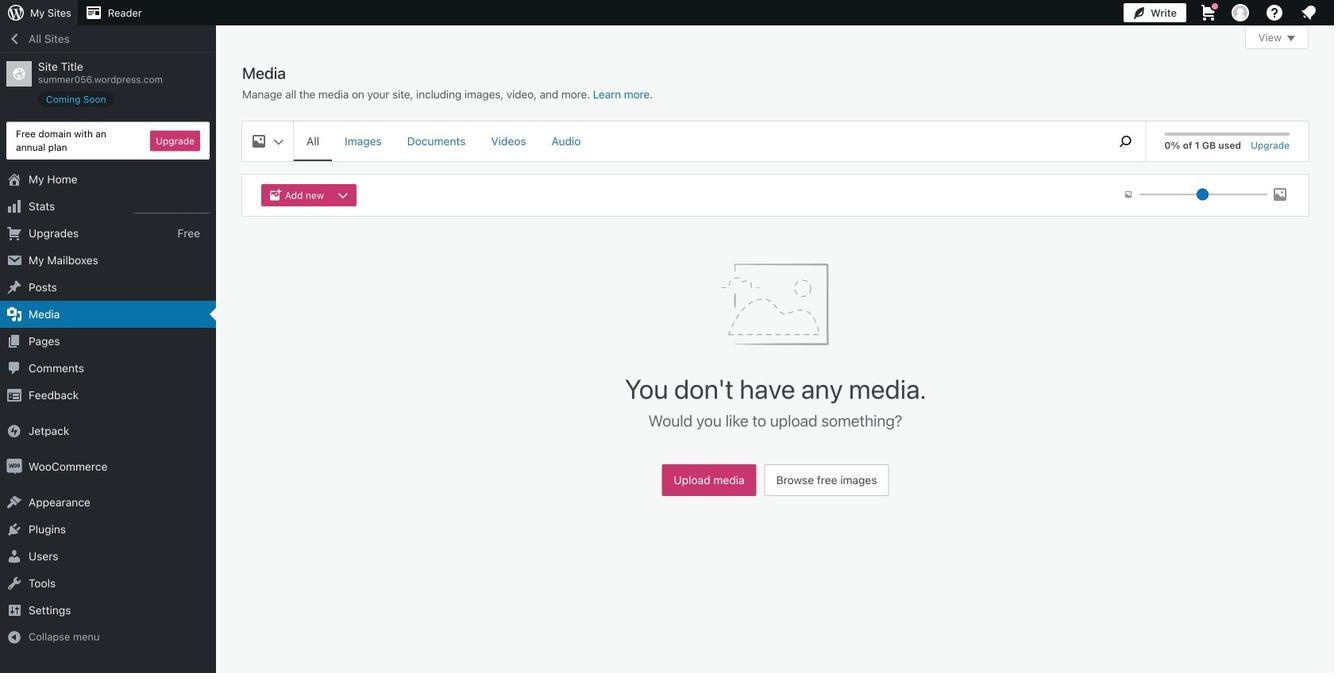 Task type: locate. For each thing, give the bounding box(es) containing it.
menu
[[294, 122, 1098, 161]]

2 list item from the top
[[1327, 156, 1335, 230]]

None search field
[[1106, 122, 1146, 161]]

3 list item from the top
[[1327, 230, 1335, 289]]

group
[[261, 184, 363, 207]]

main content
[[242, 25, 1309, 504]]

list item
[[1327, 81, 1335, 156], [1327, 156, 1335, 230], [1327, 230, 1335, 289]]

open search image
[[1106, 132, 1146, 151]]

1 vertical spatial img image
[[6, 459, 22, 475]]

my profile image
[[1232, 4, 1250, 21]]

None range field
[[1140, 187, 1268, 202]]

highest hourly views 0 image
[[134, 203, 210, 214]]

img image
[[6, 423, 22, 439], [6, 459, 22, 475]]

0 vertical spatial img image
[[6, 423, 22, 439]]

1 list item from the top
[[1327, 81, 1335, 156]]

1 img image from the top
[[6, 423, 22, 439]]

my shopping cart image
[[1200, 3, 1219, 22]]



Task type: describe. For each thing, give the bounding box(es) containing it.
help image
[[1266, 3, 1285, 22]]

manage your notifications image
[[1300, 3, 1319, 22]]

closed image
[[1288, 36, 1296, 41]]

2 img image from the top
[[6, 459, 22, 475]]



Task type: vqa. For each thing, say whether or not it's contained in the screenshot.
"CLOSED" 'image'
yes



